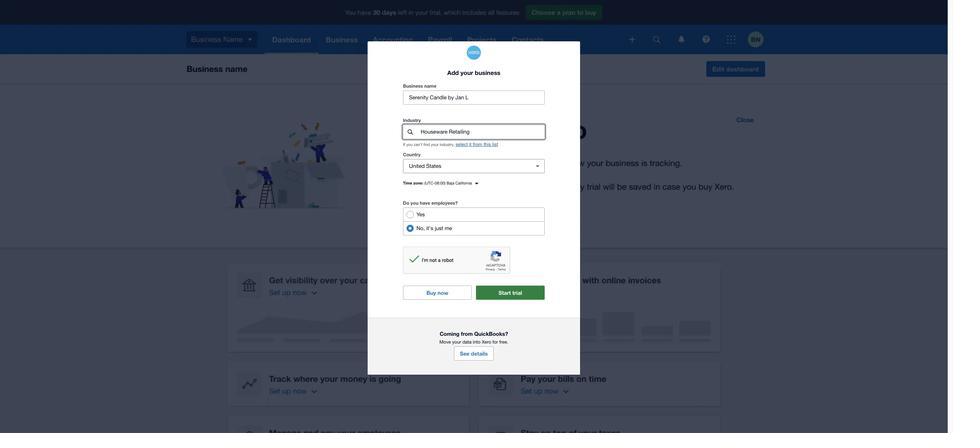 Task type: describe. For each thing, give the bounding box(es) containing it.
no, it's just me
[[417, 226, 452, 232]]

from inside the coming from quickbooks? move your data into xero for free.
[[461, 331, 473, 338]]

add your business
[[447, 69, 501, 77]]

it
[[469, 142, 472, 147]]

california
[[456, 182, 472, 186]]

industry
[[403, 118, 421, 123]]

for
[[493, 340, 498, 346]]

business
[[475, 69, 501, 77]]

free.
[[499, 340, 508, 346]]

move
[[440, 340, 451, 346]]

buy now
[[427, 290, 448, 297]]

add
[[447, 69, 459, 77]]

if you can't find your industry, select it from this list
[[403, 142, 498, 147]]

buy
[[427, 290, 436, 297]]

can't
[[414, 143, 422, 147]]

Country field
[[403, 160, 528, 173]]

select it from this list button
[[456, 142, 498, 147]]

data
[[463, 340, 472, 346]]

start trial button
[[476, 286, 545, 301]]

quickbooks?
[[474, 331, 508, 338]]

it's
[[426, 226, 433, 232]]

employees?
[[432, 201, 458, 206]]

zone:
[[413, 181, 423, 186]]

08:00)
[[435, 182, 446, 186]]

industry,
[[440, 143, 455, 147]]

xero image
[[467, 46, 481, 60]]

0 vertical spatial your
[[461, 69, 473, 77]]

have
[[420, 201, 430, 206]]

Business name field
[[403, 91, 544, 105]]

details
[[471, 351, 488, 358]]

do you have employees? group
[[403, 208, 545, 236]]

you for can't
[[406, 143, 413, 147]]

clear image
[[531, 160, 545, 174]]

buy now button
[[403, 286, 472, 301]]

you for have
[[411, 201, 419, 206]]

do
[[403, 201, 409, 206]]

find
[[423, 143, 430, 147]]



Task type: locate. For each thing, give the bounding box(es) containing it.
your for quickbooks?
[[452, 340, 461, 346]]

coming
[[440, 331, 460, 338]]

now
[[438, 290, 448, 297]]

name
[[424, 83, 437, 89]]

into
[[473, 340, 481, 346]]

from right it
[[473, 142, 482, 147]]

(utc-
[[424, 182, 435, 186]]

just
[[435, 226, 443, 232]]

search icon image
[[408, 130, 413, 135]]

2 vertical spatial your
[[452, 340, 461, 346]]

from up data
[[461, 331, 473, 338]]

see details
[[460, 351, 488, 358]]

start
[[499, 290, 511, 297]]

trial
[[512, 290, 522, 297]]

0 vertical spatial from
[[473, 142, 482, 147]]

your for can't
[[431, 143, 439, 147]]

see
[[460, 351, 470, 358]]

me
[[445, 226, 452, 232]]

your inside if you can't find your industry, select it from this list
[[431, 143, 439, 147]]

select
[[456, 142, 468, 147]]

1 vertical spatial you
[[411, 201, 419, 206]]

you right if
[[406, 143, 413, 147]]

baja
[[447, 182, 454, 186]]

xero
[[482, 340, 491, 346]]

0 horizontal spatial from
[[461, 331, 473, 338]]

your right find
[[431, 143, 439, 147]]

this
[[484, 142, 491, 147]]

if
[[403, 143, 405, 147]]

no,
[[417, 226, 425, 232]]

yes
[[417, 212, 425, 218]]

1 vertical spatial your
[[431, 143, 439, 147]]

0 vertical spatial you
[[406, 143, 413, 147]]

Industry field
[[420, 126, 544, 139]]

do you have employees?
[[403, 201, 458, 206]]

your left data
[[452, 340, 461, 346]]

country
[[403, 152, 421, 158]]

you inside if you can't find your industry, select it from this list
[[406, 143, 413, 147]]

start trial
[[499, 290, 522, 297]]

time zone: (utc-08:00) baja california
[[403, 181, 472, 186]]

you
[[406, 143, 413, 147], [411, 201, 419, 206]]

business
[[403, 83, 423, 89]]

business name
[[403, 83, 437, 89]]

1 horizontal spatial from
[[473, 142, 482, 147]]

from
[[473, 142, 482, 147], [461, 331, 473, 338]]

your right add
[[461, 69, 473, 77]]

you right 'do'
[[411, 201, 419, 206]]

list
[[492, 142, 498, 147]]

your
[[461, 69, 473, 77], [431, 143, 439, 147], [452, 340, 461, 346]]

time
[[403, 181, 412, 186]]

see details button
[[454, 347, 494, 361]]

1 vertical spatial from
[[461, 331, 473, 338]]

your inside the coming from quickbooks? move your data into xero for free.
[[452, 340, 461, 346]]

coming from quickbooks? move your data into xero for free.
[[440, 331, 508, 346]]



Task type: vqa. For each thing, say whether or not it's contained in the screenshot.
Country field
yes



